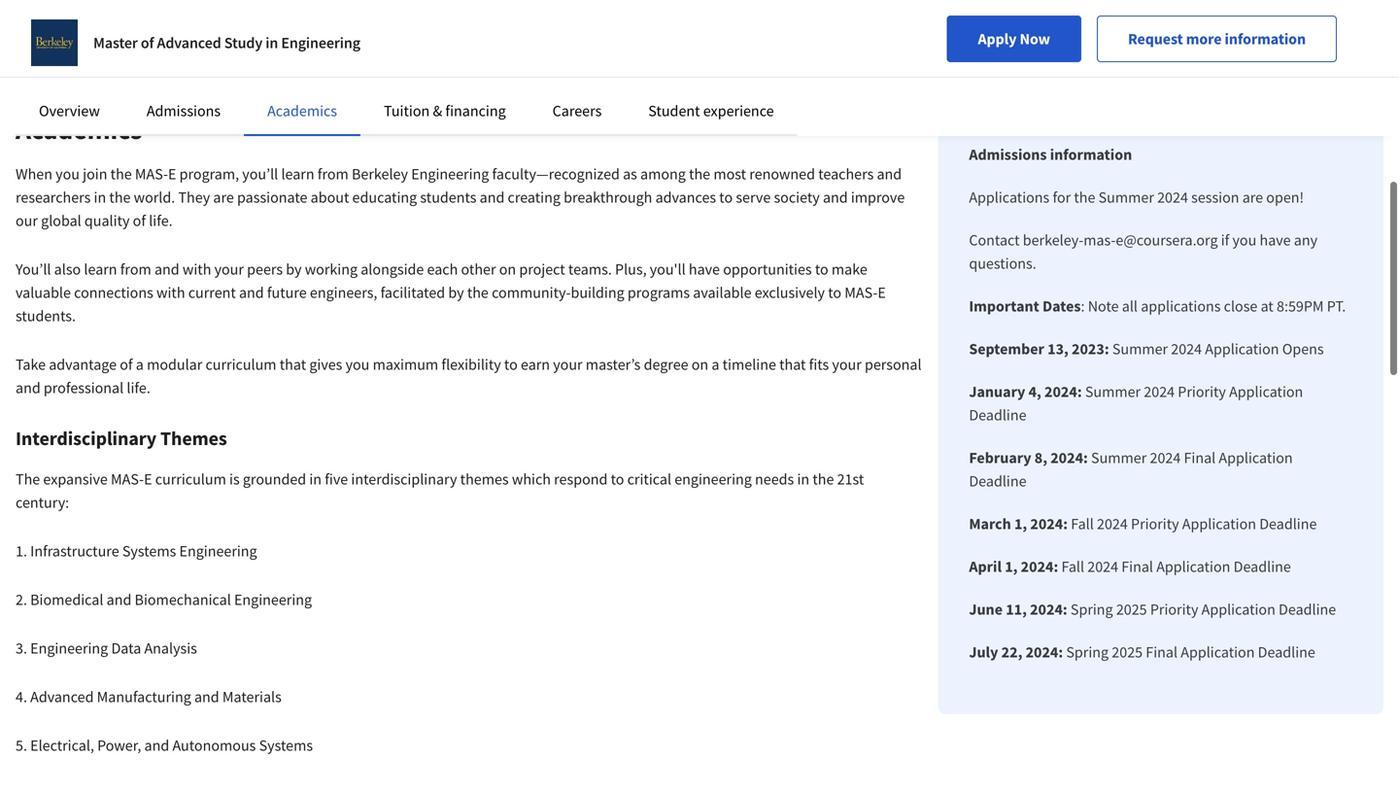 Task type: locate. For each thing, give the bounding box(es) containing it.
0 vertical spatial learn
[[281, 164, 315, 184]]

priority inside the summer 2024 priority application deadline
[[1178, 382, 1227, 401]]

of inside take advantage of a modular curriculum that gives you maximum flexibility to earn your master's degree on a timeline that fits your personal and professional life.
[[120, 355, 133, 374]]

1 vertical spatial with
[[157, 283, 185, 302]]

2024: right march
[[1031, 514, 1068, 534]]

fall down march 1, 2024: fall  2024  priority application deadline
[[1062, 557, 1085, 576]]

2024: for march
[[1031, 514, 1068, 534]]

the down other
[[467, 283, 489, 302]]

mas-
[[1084, 230, 1116, 250]]

have up available
[[689, 260, 720, 279]]

0 vertical spatial curriculum
[[206, 355, 277, 374]]

1 horizontal spatial that
[[780, 355, 806, 374]]

e up world. at the left of the page
[[168, 164, 176, 184]]

systems up the 2. biomedical and biomechanical engineering
[[122, 541, 176, 561]]

0 vertical spatial on
[[499, 260, 516, 279]]

1 vertical spatial life.
[[127, 378, 151, 398]]

0 horizontal spatial systems
[[122, 541, 176, 561]]

mas- inside you'll also learn from and with your peers by working alongside each other on project teams. plus, you'll have opportunities to make valuable connections with current and future engineers, facilitated by the community-building programs available exclusively to mas-e students.
[[845, 283, 878, 302]]

that
[[280, 355, 306, 374], [780, 355, 806, 374]]

2024 for priority
[[1097, 514, 1128, 534]]

themes
[[460, 470, 509, 489]]

summer up the "mas-"
[[1099, 188, 1155, 207]]

2024 for session
[[1158, 188, 1189, 207]]

1 vertical spatial of
[[133, 211, 146, 230]]

are inside the when you join the mas-e program, you'll learn from berkeley engineering faculty—recognized as among the most renowned teachers and researchers in the world. they are passionate about educating students and creating breakthrough advances to serve society and improve our global quality of life.
[[213, 188, 234, 207]]

you right if at the top right
[[1233, 230, 1257, 250]]

1 vertical spatial final
[[1122, 557, 1154, 576]]

deadline
[[969, 405, 1027, 425], [969, 471, 1027, 491], [1260, 514, 1318, 534], [1234, 557, 1292, 576], [1279, 600, 1337, 619], [1258, 643, 1316, 662]]

and down world. at the left of the page
[[155, 260, 179, 279]]

are down program,
[[213, 188, 234, 207]]

1 horizontal spatial information
[[1225, 29, 1306, 49]]

the
[[16, 470, 40, 489]]

advanced left study
[[157, 33, 221, 52]]

summer down 2023:
[[1086, 382, 1141, 401]]

in left five
[[309, 470, 322, 489]]

mas- inside the when you join the mas-e program, you'll learn from berkeley engineering faculty—recognized as among the most renowned teachers and researchers in the world. they are passionate about educating students and creating breakthrough advances to serve society and improve our global quality of life.
[[135, 164, 168, 184]]

session
[[1192, 188, 1240, 207]]

a left the timeline
[[712, 355, 720, 374]]

1 vertical spatial mas-
[[845, 283, 878, 302]]

your right fits
[[832, 355, 862, 374]]

tuition
[[384, 101, 430, 121]]

2024 down the summer 2024 priority application deadline
[[1150, 448, 1181, 468]]

careers
[[553, 101, 602, 121]]

learn up passionate
[[281, 164, 315, 184]]

fall up april 1, 2024: fall  2024 final application deadline
[[1071, 514, 1094, 534]]

summer down the summer 2024 priority application deadline
[[1092, 448, 1147, 468]]

1, right april
[[1005, 557, 1018, 576]]

1 horizontal spatial are
[[1243, 188, 1264, 207]]

fall for march 1, 2024:
[[1071, 514, 1094, 534]]

3.
[[16, 639, 27, 658]]

2025 for final
[[1112, 643, 1143, 662]]

mas- down make
[[845, 283, 878, 302]]

quality
[[84, 211, 130, 230]]

information right more at the top right of page
[[1225, 29, 1306, 49]]

2024: for january
[[1045, 382, 1083, 401]]

a left modular at the top
[[136, 355, 144, 374]]

on
[[499, 260, 516, 279], [692, 355, 709, 374]]

apply
[[978, 29, 1017, 49]]

priority up july 22, 2024: spring 2025 final application deadline at the bottom right
[[1151, 600, 1199, 619]]

from up connections
[[120, 260, 151, 279]]

2 vertical spatial priority
[[1151, 600, 1199, 619]]

0 horizontal spatial that
[[280, 355, 306, 374]]

have inside contact berkeley-mas-e@coursera.org if you have any questions.
[[1260, 230, 1291, 250]]

to down most
[[720, 188, 733, 207]]

contact berkeley-mas-e@coursera.org if you have any questions.
[[969, 230, 1318, 273]]

1 horizontal spatial advanced
[[157, 33, 221, 52]]

1 horizontal spatial learn
[[281, 164, 315, 184]]

from up about
[[318, 164, 349, 184]]

final down march 1, 2024: fall  2024  priority application deadline
[[1122, 557, 1154, 576]]

engineering inside the when you join the mas-e program, you'll learn from berkeley engineering faculty—recognized as among the most renowned teachers and researchers in the world. they are passionate about educating students and creating breakthrough advances to serve society and improve our global quality of life.
[[411, 164, 489, 184]]

final down june 11, 2024: spring 2025 priority application deadline
[[1146, 643, 1178, 662]]

application inside the summer 2024 priority application deadline
[[1230, 382, 1304, 401]]

in inside the when you join the mas-e program, you'll learn from berkeley engineering faculty—recognized as among the most renowned teachers and researchers in the world. they are passionate about educating students and creating breakthrough advances to serve society and improve our global quality of life.
[[94, 188, 106, 207]]

1 horizontal spatial a
[[712, 355, 720, 374]]

you right gives
[[346, 355, 370, 374]]

master
[[93, 33, 138, 52]]

financing
[[446, 101, 506, 121]]

spring right 22,
[[1067, 643, 1109, 662]]

by up future
[[286, 260, 302, 279]]

1 vertical spatial systems
[[259, 736, 313, 755]]

2024: right 8, at the bottom of the page
[[1051, 448, 1089, 468]]

1 vertical spatial priority
[[1131, 514, 1180, 534]]

biomechanical
[[135, 590, 231, 609]]

life. down world. at the left of the page
[[149, 211, 173, 230]]

0 horizontal spatial information
[[1051, 145, 1133, 164]]

uc berkeley college of engineering logo image
[[31, 19, 78, 66]]

2024 down applications
[[1172, 339, 1203, 359]]

on right other
[[499, 260, 516, 279]]

2 vertical spatial you
[[346, 355, 370, 374]]

1 vertical spatial you
[[1233, 230, 1257, 250]]

now
[[1020, 29, 1051, 49]]

e down the interdisciplinary themes
[[144, 470, 152, 489]]

systems down the materials
[[259, 736, 313, 755]]

final
[[1184, 448, 1216, 468], [1122, 557, 1154, 576], [1146, 643, 1178, 662]]

advanced right the 4.
[[30, 687, 94, 707]]

opens
[[1283, 339, 1325, 359]]

january
[[969, 382, 1026, 401]]

2024 left session
[[1158, 188, 1189, 207]]

to left earn
[[504, 355, 518, 374]]

2024: for july
[[1026, 643, 1064, 662]]

2024 for final
[[1088, 557, 1119, 576]]

2024: right the 11,
[[1030, 600, 1068, 619]]

to left the critical
[[611, 470, 624, 489]]

from inside the when you join the mas-e program, you'll learn from berkeley engineering faculty—recognized as among the most renowned teachers and researchers in the world. they are passionate about educating students and creating breakthrough advances to serve society and improve our global quality of life.
[[318, 164, 349, 184]]

are left open!
[[1243, 188, 1264, 207]]

0 vertical spatial mas-
[[135, 164, 168, 184]]

1 horizontal spatial from
[[318, 164, 349, 184]]

admissions
[[147, 101, 221, 121], [969, 145, 1047, 164]]

admissions for admissions
[[147, 101, 221, 121]]

final for 2024
[[1122, 557, 1154, 576]]

admissions up "applications"
[[969, 145, 1047, 164]]

0 horizontal spatial are
[[213, 188, 234, 207]]

0 vertical spatial you
[[56, 164, 80, 184]]

questions.
[[969, 254, 1037, 273]]

which
[[512, 470, 551, 489]]

engineering
[[675, 470, 752, 489]]

and
[[877, 164, 902, 184], [480, 188, 505, 207], [823, 188, 848, 207], [155, 260, 179, 279], [239, 283, 264, 302], [16, 378, 41, 398], [107, 590, 132, 609], [194, 687, 219, 707], [144, 736, 169, 755]]

0 vertical spatial e
[[168, 164, 176, 184]]

1 horizontal spatial admissions
[[969, 145, 1047, 164]]

deadline inside the summer 2024 priority application deadline
[[969, 405, 1027, 425]]

by down the each
[[448, 283, 464, 302]]

summer
[[1099, 188, 1155, 207], [1113, 339, 1168, 359], [1086, 382, 1141, 401], [1092, 448, 1147, 468]]

0 vertical spatial spring
[[1071, 600, 1114, 619]]

1 vertical spatial admissions
[[969, 145, 1047, 164]]

any
[[1295, 230, 1318, 250]]

2025 for priority
[[1117, 600, 1148, 619]]

0 vertical spatial 2025
[[1117, 600, 1148, 619]]

have left any
[[1260, 230, 1291, 250]]

interdisciplinary themes
[[16, 426, 227, 451]]

0 horizontal spatial learn
[[84, 260, 117, 279]]

your up current
[[214, 260, 244, 279]]

1,
[[1015, 514, 1028, 534], [1005, 557, 1018, 576]]

biomedical
[[30, 590, 103, 609]]

1 are from the left
[[213, 188, 234, 207]]

critical
[[628, 470, 672, 489]]

2024
[[1158, 188, 1189, 207], [1172, 339, 1203, 359], [1144, 382, 1175, 401], [1150, 448, 1181, 468], [1097, 514, 1128, 534], [1088, 557, 1119, 576]]

applications
[[969, 188, 1050, 207]]

priority up april 1, 2024: fall  2024 final application deadline
[[1131, 514, 1180, 534]]

0 horizontal spatial by
[[286, 260, 302, 279]]

connections
[[74, 283, 153, 302]]

1 vertical spatial on
[[692, 355, 709, 374]]

curriculum down themes
[[155, 470, 226, 489]]

the right join
[[110, 164, 132, 184]]

2 horizontal spatial you
[[1233, 230, 1257, 250]]

to
[[720, 188, 733, 207], [815, 260, 829, 279], [828, 283, 842, 302], [504, 355, 518, 374], [611, 470, 624, 489]]

careers link
[[553, 101, 602, 121]]

serve
[[736, 188, 771, 207]]

improve
[[851, 188, 905, 207]]

2 vertical spatial final
[[1146, 643, 1178, 662]]

when you join the mas-e program, you'll learn from berkeley engineering faculty—recognized as among the most renowned teachers and researchers in the world. they are passionate about educating students and creating breakthrough advances to serve society and improve our global quality of life.
[[16, 164, 905, 230]]

priority
[[1178, 382, 1227, 401], [1131, 514, 1180, 534], [1151, 600, 1199, 619]]

tuition & financing link
[[384, 101, 506, 121]]

interdisciplinary
[[351, 470, 457, 489]]

2024 inside the summer 2024 priority application deadline
[[1144, 382, 1175, 401]]

curriculum right modular at the top
[[206, 355, 277, 374]]

engineering up students
[[411, 164, 489, 184]]

of right the master
[[141, 33, 154, 52]]

2024 up april 1, 2024: fall  2024 final application deadline
[[1097, 514, 1128, 534]]

2 are from the left
[[1243, 188, 1264, 207]]

1 horizontal spatial have
[[1260, 230, 1291, 250]]

e up personal
[[878, 283, 886, 302]]

your inside you'll also learn from and with your peers by working alongside each other on project teams. plus, you'll have opportunities to make valuable connections with current and future engineers, facilitated by the community-building programs available exclusively to mas-e students.
[[214, 260, 244, 279]]

academics up you'll
[[267, 101, 337, 121]]

teachers
[[819, 164, 874, 184]]

also
[[54, 260, 81, 279]]

0 horizontal spatial a
[[136, 355, 144, 374]]

advanced
[[157, 33, 221, 52], [30, 687, 94, 707]]

spring
[[1071, 600, 1114, 619], [1067, 643, 1109, 662]]

2024 down march 1, 2024: fall  2024  priority application deadline
[[1088, 557, 1119, 576]]

1 vertical spatial 2025
[[1112, 643, 1143, 662]]

0 vertical spatial information
[[1225, 29, 1306, 49]]

and up improve
[[877, 164, 902, 184]]

0 vertical spatial fall
[[1071, 514, 1094, 534]]

to inside take advantage of a modular curriculum that gives you maximum flexibility to earn your master's degree on a timeline that fits your personal and professional life.
[[504, 355, 518, 374]]

you up researchers
[[56, 164, 80, 184]]

professional
[[44, 378, 124, 398]]

1 horizontal spatial e
[[168, 164, 176, 184]]

apply now button
[[947, 16, 1082, 62]]

mas- down the interdisciplinary themes
[[111, 470, 144, 489]]

1 vertical spatial curriculum
[[155, 470, 226, 489]]

and right power,
[[144, 736, 169, 755]]

2. biomedical and biomechanical engineering
[[16, 590, 312, 609]]

admissions for admissions information
[[969, 145, 1047, 164]]

2024: for february
[[1051, 448, 1089, 468]]

june 11, 2024: spring 2025 priority application deadline
[[969, 600, 1337, 619]]

0 horizontal spatial from
[[120, 260, 151, 279]]

power,
[[97, 736, 141, 755]]

0 vertical spatial from
[[318, 164, 349, 184]]

that left gives
[[280, 355, 306, 374]]

1 vertical spatial learn
[[84, 260, 117, 279]]

0 vertical spatial admissions
[[147, 101, 221, 121]]

1 horizontal spatial your
[[553, 355, 583, 374]]

0 horizontal spatial on
[[499, 260, 516, 279]]

of down world. at the left of the page
[[133, 211, 146, 230]]

1 that from the left
[[280, 355, 306, 374]]

0 vertical spatial 1,
[[1015, 514, 1028, 534]]

from inside you'll also learn from and with your peers by working alongside each other on project teams. plus, you'll have opportunities to make valuable connections with current and future engineers, facilitated by the community-building programs available exclusively to mas-e students.
[[120, 260, 151, 279]]

on right degree
[[692, 355, 709, 374]]

you
[[56, 164, 80, 184], [1233, 230, 1257, 250], [346, 355, 370, 374]]

0 vertical spatial life.
[[149, 211, 173, 230]]

0 vertical spatial have
[[1260, 230, 1291, 250]]

most
[[714, 164, 747, 184]]

engineering up academics link
[[281, 33, 361, 52]]

1 vertical spatial have
[[689, 260, 720, 279]]

and inside take advantage of a modular curriculum that gives you maximum flexibility to earn your master's degree on a timeline that fits your personal and professional life.
[[16, 378, 41, 398]]

0 horizontal spatial your
[[214, 260, 244, 279]]

1 vertical spatial e
[[878, 283, 886, 302]]

degree
[[644, 355, 689, 374]]

current
[[188, 283, 236, 302]]

other
[[461, 260, 496, 279]]

the inside the expansive mas-e curriculum is grounded in five interdisciplinary themes which respond to critical engineering needs in the 21st century:
[[813, 470, 834, 489]]

2 vertical spatial mas-
[[111, 470, 144, 489]]

0 horizontal spatial admissions
[[147, 101, 221, 121]]

you inside the when you join the mas-e program, you'll learn from berkeley engineering faculty—recognized as among the most renowned teachers and researchers in the world. they are passionate about educating students and creating breakthrough advances to serve society and improve our global quality of life.
[[56, 164, 80, 184]]

and down the take
[[16, 378, 41, 398]]

the
[[110, 164, 132, 184], [689, 164, 711, 184], [109, 188, 131, 207], [1075, 188, 1096, 207], [467, 283, 489, 302], [813, 470, 834, 489]]

1, right march
[[1015, 514, 1028, 534]]

2024 inside summer 2024 final application deadline
[[1150, 448, 1181, 468]]

july
[[969, 643, 999, 662]]

february
[[969, 448, 1032, 468]]

engineering right 3.
[[30, 639, 108, 658]]

2 vertical spatial of
[[120, 355, 133, 374]]

2024 down september 13, 2023: summer 2024 application opens
[[1144, 382, 1175, 401]]

in down join
[[94, 188, 106, 207]]

1 vertical spatial from
[[120, 260, 151, 279]]

2024: up the 11,
[[1021, 557, 1059, 576]]

life. down modular at the top
[[127, 378, 151, 398]]

your right earn
[[553, 355, 583, 374]]

they
[[178, 188, 210, 207]]

have inside you'll also learn from and with your peers by working alongside each other on project teams. plus, you'll have opportunities to make valuable connections with current and future engineers, facilitated by the community-building programs available exclusively to mas-e students.
[[689, 260, 720, 279]]

information up for
[[1051, 145, 1133, 164]]

0 horizontal spatial e
[[144, 470, 152, 489]]

0 horizontal spatial you
[[56, 164, 80, 184]]

mas-
[[135, 164, 168, 184], [845, 283, 878, 302], [111, 470, 144, 489]]

study
[[224, 33, 263, 52]]

you'll
[[650, 260, 686, 279]]

spring down april 1, 2024: fall  2024 final application deadline
[[1071, 600, 1114, 619]]

with left current
[[157, 283, 185, 302]]

to down make
[[828, 283, 842, 302]]

2 horizontal spatial e
[[878, 283, 886, 302]]

and up the data
[[107, 590, 132, 609]]

systems
[[122, 541, 176, 561], [259, 736, 313, 755]]

project
[[519, 260, 565, 279]]

with up current
[[183, 260, 211, 279]]

e@coursera.org
[[1116, 230, 1218, 250]]

1 horizontal spatial systems
[[259, 736, 313, 755]]

1 vertical spatial 1,
[[1005, 557, 1018, 576]]

july 22, 2024: spring 2025 final application deadline
[[969, 643, 1316, 662]]

admissions up program,
[[147, 101, 221, 121]]

0 horizontal spatial have
[[689, 260, 720, 279]]

the left "21st"
[[813, 470, 834, 489]]

2024: right 4,
[[1045, 382, 1083, 401]]

world.
[[134, 188, 175, 207]]

21st
[[838, 470, 864, 489]]

2024: right 22,
[[1026, 643, 1064, 662]]

1 vertical spatial by
[[448, 283, 464, 302]]

1 horizontal spatial academics
[[267, 101, 337, 121]]

learn inside the when you join the mas-e program, you'll learn from berkeley engineering faculty—recognized as among the most renowned teachers and researchers in the world. they are passionate about educating students and creating breakthrough advances to serve society and improve our global quality of life.
[[281, 164, 315, 184]]

1 vertical spatial spring
[[1067, 643, 1109, 662]]

april 1, 2024: fall  2024 final application deadline
[[969, 557, 1292, 576]]

future
[[267, 283, 307, 302]]

0 vertical spatial final
[[1184, 448, 1216, 468]]

request more information
[[1129, 29, 1306, 49]]

1 horizontal spatial by
[[448, 283, 464, 302]]

in right needs
[[798, 470, 810, 489]]

1 vertical spatial fall
[[1062, 557, 1085, 576]]

of
[[141, 33, 154, 52], [133, 211, 146, 230], [120, 355, 133, 374]]

1 vertical spatial advanced
[[30, 687, 94, 707]]

final down the summer 2024 priority application deadline
[[1184, 448, 1216, 468]]

autonomous
[[172, 736, 256, 755]]

1 horizontal spatial on
[[692, 355, 709, 374]]

2 vertical spatial e
[[144, 470, 152, 489]]

priority down september 13, 2023: summer 2024 application opens
[[1178, 382, 1227, 401]]

that left fits
[[780, 355, 806, 374]]

1 horizontal spatial you
[[346, 355, 370, 374]]

life. inside the when you join the mas-e program, you'll learn from berkeley engineering faculty—recognized as among the most renowned teachers and researchers in the world. they are passionate about educating students and creating breakthrough advances to serve society and improve our global quality of life.
[[149, 211, 173, 230]]

2025 down june 11, 2024: spring 2025 priority application deadline
[[1112, 643, 1143, 662]]

at
[[1261, 296, 1274, 316]]

0 vertical spatial priority
[[1178, 382, 1227, 401]]

march
[[969, 514, 1012, 534]]

plus,
[[615, 260, 647, 279]]

learn inside you'll also learn from and with your peers by working alongside each other on project teams. plus, you'll have opportunities to make valuable connections with current and future engineers, facilitated by the community-building programs available exclusively to mas-e students.
[[84, 260, 117, 279]]

spring for july 22, 2024:
[[1067, 643, 1109, 662]]

of right advantage
[[120, 355, 133, 374]]



Task type: vqa. For each thing, say whether or not it's contained in the screenshot.
admissions associated with Admissions information
yes



Task type: describe. For each thing, give the bounding box(es) containing it.
master of advanced study in engineering
[[93, 33, 361, 52]]

apply now
[[978, 29, 1051, 49]]

admissions information
[[969, 145, 1133, 164]]

summer 2024 final application deadline
[[969, 448, 1293, 491]]

summer inside summer 2024 final application deadline
[[1092, 448, 1147, 468]]

e inside you'll also learn from and with your peers by working alongside each other on project teams. plus, you'll have opportunities to make valuable connections with current and future engineers, facilitated by the community-building programs available exclusively to mas-e students.
[[878, 283, 886, 302]]

breakthrough
[[564, 188, 653, 207]]

analysis
[[144, 639, 197, 658]]

deadline inside summer 2024 final application deadline
[[969, 471, 1027, 491]]

pt.
[[1328, 296, 1347, 316]]

engineering right the biomechanical at the left bottom
[[234, 590, 312, 609]]

researchers
[[16, 188, 91, 207]]

information inside "button"
[[1225, 29, 1306, 49]]

and left creating
[[480, 188, 505, 207]]

4,
[[1029, 382, 1042, 401]]

society
[[774, 188, 820, 207]]

students.
[[16, 306, 76, 326]]

berkeley
[[352, 164, 408, 184]]

e inside the when you join the mas-e program, you'll learn from berkeley engineering faculty—recognized as among the most renowned teachers and researchers in the world. they are passionate about educating students and creating breakthrough advances to serve society and improve our global quality of life.
[[168, 164, 176, 184]]

community-
[[492, 283, 571, 302]]

5.
[[16, 736, 27, 755]]

2 horizontal spatial your
[[832, 355, 862, 374]]

you inside contact berkeley-mas-e@coursera.org if you have any questions.
[[1233, 230, 1257, 250]]

deadline for march 1, 2024: fall  2024  priority application deadline
[[1260, 514, 1318, 534]]

grounded
[[243, 470, 306, 489]]

maximum
[[373, 355, 439, 374]]

and left the materials
[[194, 687, 219, 707]]

for
[[1053, 188, 1071, 207]]

available
[[693, 283, 752, 302]]

1 vertical spatial information
[[1051, 145, 1133, 164]]

deadline for april 1, 2024: fall  2024 final application deadline
[[1234, 557, 1292, 576]]

expansive
[[43, 470, 108, 489]]

&
[[433, 101, 442, 121]]

respond
[[554, 470, 608, 489]]

engineering up the biomechanical at the left bottom
[[179, 541, 257, 561]]

final inside summer 2024 final application deadline
[[1184, 448, 1216, 468]]

spring for june 11, 2024:
[[1071, 600, 1114, 619]]

and down teachers
[[823, 188, 848, 207]]

you inside take advantage of a modular curriculum that gives you maximum flexibility to earn your master's degree on a timeline that fits your personal and professional life.
[[346, 355, 370, 374]]

final for 2025
[[1146, 643, 1178, 662]]

e inside the expansive mas-e curriculum is grounded in five interdisciplinary themes which respond to critical engineering needs in the 21st century:
[[144, 470, 152, 489]]

facilitated
[[381, 283, 445, 302]]

you'll
[[16, 260, 51, 279]]

peers
[[247, 260, 283, 279]]

deadline for july 22, 2024: spring 2025 final application deadline
[[1258, 643, 1316, 662]]

creating
[[508, 188, 561, 207]]

2 that from the left
[[780, 355, 806, 374]]

is
[[229, 470, 240, 489]]

0 vertical spatial of
[[141, 33, 154, 52]]

data
[[111, 639, 141, 658]]

priority for 2025
[[1151, 600, 1199, 619]]

june
[[969, 600, 1003, 619]]

request more information button
[[1097, 16, 1338, 62]]

summer down all
[[1113, 339, 1168, 359]]

0 horizontal spatial advanced
[[30, 687, 94, 707]]

more
[[1187, 29, 1222, 49]]

0 horizontal spatial academics
[[16, 112, 142, 146]]

8:59pm
[[1277, 296, 1324, 316]]

exclusively
[[755, 283, 825, 302]]

and down peers
[[239, 283, 264, 302]]

deadline for june 11, 2024: spring 2025 priority application deadline
[[1279, 600, 1337, 619]]

1, for march
[[1015, 514, 1028, 534]]

student
[[649, 101, 700, 121]]

advances
[[656, 188, 716, 207]]

life. inside take advantage of a modular curriculum that gives you maximum flexibility to earn your master's degree on a timeline that fits your personal and professional life.
[[127, 378, 151, 398]]

open!
[[1267, 188, 1305, 207]]

century:
[[16, 493, 69, 512]]

note
[[1088, 296, 1119, 316]]

2023:
[[1072, 339, 1110, 359]]

needs
[[755, 470, 794, 489]]

1. infrastructure systems engineering
[[16, 541, 257, 561]]

applications for the summer 2024 session are open!
[[969, 188, 1305, 207]]

take advantage of a modular curriculum that gives you maximum flexibility to earn your master's degree on a timeline that fits your personal and professional life.
[[16, 355, 922, 398]]

gives
[[309, 355, 343, 374]]

curriculum inside the expansive mas-e curriculum is grounded in five interdisciplinary themes which respond to critical engineering needs in the 21st century:
[[155, 470, 226, 489]]

application inside summer 2024 final application deadline
[[1219, 448, 1293, 468]]

teams.
[[569, 260, 612, 279]]

summer 2024 priority application deadline
[[969, 382, 1304, 425]]

summer inside the summer 2024 priority application deadline
[[1086, 382, 1141, 401]]

priority for 2024
[[1131, 514, 1180, 534]]

you'll
[[242, 164, 278, 184]]

fall for april 1, 2024:
[[1062, 557, 1085, 576]]

engineers,
[[310, 283, 378, 302]]

tuition & financing
[[384, 101, 506, 121]]

5. electrical, power, and autonomous systems
[[16, 736, 313, 755]]

mas- inside the expansive mas-e curriculum is grounded in five interdisciplinary themes which respond to critical engineering needs in the 21st century:
[[111, 470, 144, 489]]

to left make
[[815, 260, 829, 279]]

faculty—recognized
[[492, 164, 620, 184]]

personal
[[865, 355, 922, 374]]

2024: for april
[[1021, 557, 1059, 576]]

electrical,
[[30, 736, 94, 755]]

alongside
[[361, 260, 424, 279]]

0 vertical spatial systems
[[122, 541, 176, 561]]

september
[[969, 339, 1045, 359]]

to inside the expansive mas-e curriculum is grounded in five interdisciplinary themes which respond to critical engineering needs in the 21st century:
[[611, 470, 624, 489]]

programs
[[628, 283, 690, 302]]

the expansive mas-e curriculum is grounded in five interdisciplinary themes which respond to critical engineering needs in the 21st century:
[[16, 470, 864, 512]]

2024 for application
[[1172, 339, 1203, 359]]

1, for april
[[1005, 557, 1018, 576]]

2 a from the left
[[712, 355, 720, 374]]

experience
[[704, 101, 774, 121]]

global
[[41, 211, 81, 230]]

in right study
[[266, 33, 278, 52]]

on inside you'll also learn from and with your peers by working alongside each other on project teams. plus, you'll have opportunities to make valuable connections with current and future engineers, facilitated by the community-building programs available exclusively to mas-e students.
[[499, 260, 516, 279]]

our
[[16, 211, 38, 230]]

13,
[[1048, 339, 1069, 359]]

of inside the when you join the mas-e program, you'll learn from berkeley engineering faculty—recognized as among the most renowned teachers and researchers in the world. they are passionate about educating students and creating breakthrough advances to serve society and improve our global quality of life.
[[133, 211, 146, 230]]

8,
[[1035, 448, 1048, 468]]

0 vertical spatial advanced
[[157, 33, 221, 52]]

each
[[427, 260, 458, 279]]

0 vertical spatial with
[[183, 260, 211, 279]]

the up quality
[[109, 188, 131, 207]]

the up advances
[[689, 164, 711, 184]]

:
[[1081, 296, 1085, 316]]

working
[[305, 260, 358, 279]]

1 a from the left
[[136, 355, 144, 374]]

important dates : note all applications close at 8:59pm pt.
[[969, 296, 1347, 316]]

1.
[[16, 541, 27, 561]]

0 vertical spatial by
[[286, 260, 302, 279]]

when
[[16, 164, 52, 184]]

overview link
[[39, 101, 100, 121]]

if
[[1222, 230, 1230, 250]]

students
[[420, 188, 477, 207]]

curriculum inside take advantage of a modular curriculum that gives you maximum flexibility to earn your master's degree on a timeline that fits your personal and professional life.
[[206, 355, 277, 374]]

the inside you'll also learn from and with your peers by working alongside each other on project teams. plus, you'll have opportunities to make valuable connections with current and future engineers, facilitated by the community-building programs available exclusively to mas-e students.
[[467, 283, 489, 302]]

february 8, 2024:
[[969, 448, 1089, 468]]

the right for
[[1075, 188, 1096, 207]]

advantage
[[49, 355, 117, 374]]

22,
[[1002, 643, 1023, 662]]

to inside the when you join the mas-e program, you'll learn from berkeley engineering faculty—recognized as among the most renowned teachers and researchers in the world. they are passionate about educating students and creating breakthrough advances to serve society and improve our global quality of life.
[[720, 188, 733, 207]]

fits
[[809, 355, 829, 374]]

2024: for june
[[1030, 600, 1068, 619]]

admissions link
[[147, 101, 221, 121]]

on inside take advantage of a modular curriculum that gives you maximum flexibility to earn your master's degree on a timeline that fits your personal and professional life.
[[692, 355, 709, 374]]



